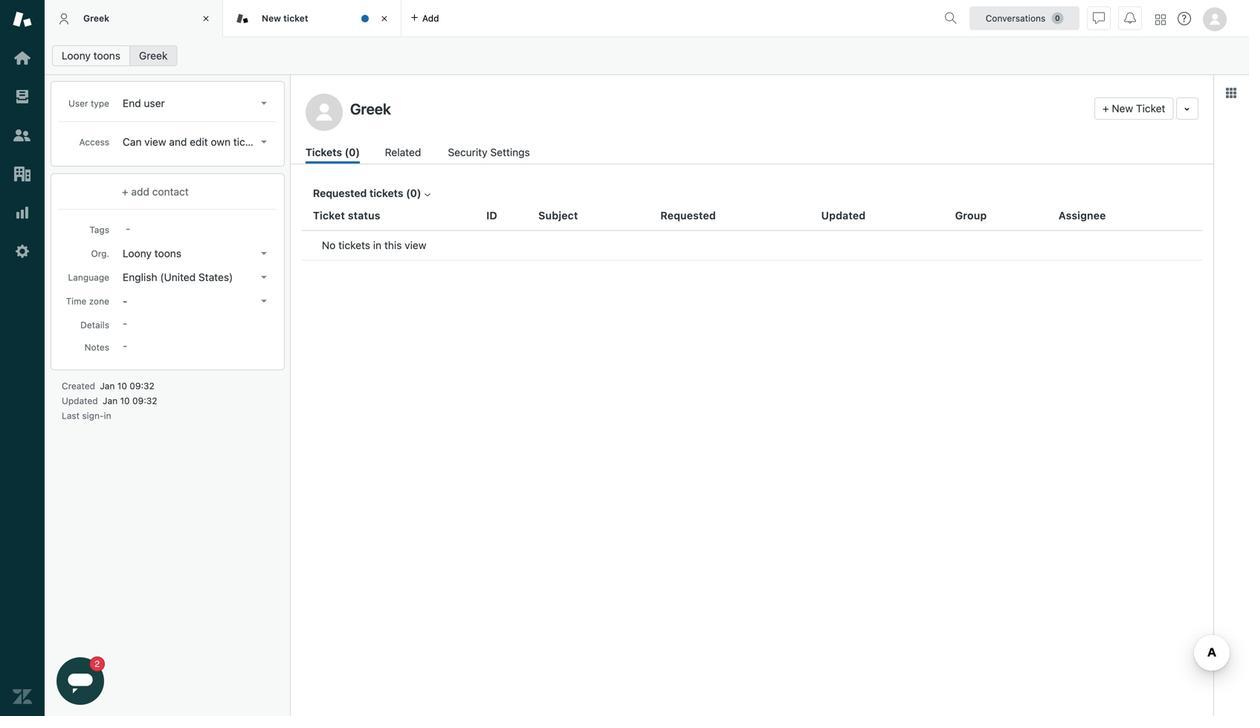 Task type: locate. For each thing, give the bounding box(es) containing it.
0 horizontal spatial new
[[262, 13, 281, 23]]

0 vertical spatial loony
[[62, 49, 91, 62]]

1 vertical spatial loony
[[123, 247, 152, 260]]

tickets
[[233, 136, 265, 148], [370, 187, 403, 199], [338, 239, 370, 251]]

in inside grid
[[373, 239, 382, 251]]

1 horizontal spatial view
[[405, 239, 426, 251]]

tags
[[90, 225, 109, 235]]

0 vertical spatial (0)
[[345, 146, 360, 158]]

1 horizontal spatial new
[[1112, 102, 1133, 115]]

+ for + new ticket
[[1103, 102, 1109, 115]]

0 horizontal spatial loony
[[62, 49, 91, 62]]

tickets up status
[[370, 187, 403, 199]]

end
[[123, 97, 141, 109]]

0 vertical spatial in
[[373, 239, 382, 251]]

no tickets in this view
[[322, 239, 426, 251]]

(0) down related link
[[406, 187, 421, 199]]

1 horizontal spatial updated
[[821, 209, 866, 221]]

english (united states)
[[123, 271, 233, 283]]

view inside button
[[144, 136, 166, 148]]

0 horizontal spatial view
[[144, 136, 166, 148]]

0 horizontal spatial toons
[[93, 49, 120, 62]]

0 horizontal spatial (0)
[[345, 146, 360, 158]]

tickets inside grid
[[338, 239, 370, 251]]

close image inside "greek" tab
[[199, 11, 213, 26]]

1 horizontal spatial ticket
[[1136, 102, 1166, 115]]

loony toons inside loony toons "link"
[[62, 49, 120, 62]]

toons
[[93, 49, 120, 62], [154, 247, 181, 260]]

user
[[144, 97, 165, 109]]

0 horizontal spatial close image
[[199, 11, 213, 26]]

loony toons
[[62, 49, 120, 62], [123, 247, 181, 260]]

1 horizontal spatial add
[[422, 13, 439, 23]]

1 vertical spatial +
[[122, 186, 128, 198]]

requested for requested tickets (0)
[[313, 187, 367, 199]]

can
[[123, 136, 142, 148]]

loony
[[62, 49, 91, 62], [123, 247, 152, 260]]

button displays agent's chat status as invisible. image
[[1093, 12, 1105, 24]]

3 arrow down image from the top
[[261, 276, 267, 279]]

1 horizontal spatial greek
[[139, 49, 168, 62]]

view
[[144, 136, 166, 148], [405, 239, 426, 251]]

arrow down image
[[261, 102, 267, 105], [261, 141, 267, 144], [261, 276, 267, 279], [261, 300, 267, 303]]

1 vertical spatial tickets
[[370, 187, 403, 199]]

tickets (0) link
[[306, 144, 360, 164]]

new
[[262, 13, 281, 23], [1112, 102, 1133, 115]]

greek tab
[[45, 0, 223, 37]]

1 vertical spatial loony toons
[[123, 247, 181, 260]]

apps image
[[1225, 87, 1237, 99]]

0 vertical spatial requested
[[313, 187, 367, 199]]

new inside 'button'
[[1112, 102, 1133, 115]]

end user button
[[118, 93, 273, 114]]

None text field
[[346, 97, 1089, 120]]

1 vertical spatial view
[[405, 239, 426, 251]]

(0) inside tickets (0) link
[[345, 146, 360, 158]]

1 vertical spatial in
[[104, 410, 111, 421]]

1 vertical spatial updated
[[62, 396, 98, 406]]

requested
[[313, 187, 367, 199], [661, 209, 716, 221]]

0 horizontal spatial +
[[122, 186, 128, 198]]

main element
[[0, 0, 45, 716]]

loony up english
[[123, 247, 152, 260]]

+
[[1103, 102, 1109, 115], [122, 186, 128, 198]]

new inside tab
[[262, 13, 281, 23]]

- field
[[120, 220, 273, 236]]

0 horizontal spatial greek
[[83, 13, 109, 23]]

1 vertical spatial add
[[131, 186, 149, 198]]

+ add contact
[[122, 186, 189, 198]]

4 arrow down image from the top
[[261, 300, 267, 303]]

-
[[123, 295, 127, 307]]

tickets right no
[[338, 239, 370, 251]]

last
[[62, 410, 80, 421]]

0 horizontal spatial in
[[104, 410, 111, 421]]

arrow down image for (united
[[261, 276, 267, 279]]

loony toons up english
[[123, 247, 181, 260]]

arrow down image inside can view and edit own tickets only button
[[261, 141, 267, 144]]

1 arrow down image from the top
[[261, 102, 267, 105]]

1 close image from the left
[[199, 11, 213, 26]]

in left this
[[373, 239, 382, 251]]

view right this
[[405, 239, 426, 251]]

no
[[322, 239, 336, 251]]

ticket inside 'button'
[[1136, 102, 1166, 115]]

own
[[211, 136, 231, 148]]

can view and edit own tickets only
[[123, 136, 288, 148]]

greek up loony toons "link"
[[83, 13, 109, 23]]

security
[[448, 146, 488, 158]]

add button
[[402, 0, 448, 36]]

type
[[91, 98, 109, 109]]

0 vertical spatial greek
[[83, 13, 109, 23]]

id
[[486, 209, 497, 221]]

toons up 'english (united states)'
[[154, 247, 181, 260]]

access
[[79, 137, 109, 147]]

ticket inside grid
[[313, 209, 345, 221]]

updated inside grid
[[821, 209, 866, 221]]

ticket
[[1136, 102, 1166, 115], [313, 209, 345, 221]]

reporting image
[[13, 203, 32, 222]]

- button
[[118, 291, 273, 312]]

in
[[373, 239, 382, 251], [104, 410, 111, 421]]

0 horizontal spatial requested
[[313, 187, 367, 199]]

assignee
[[1059, 209, 1106, 221]]

jan right created on the left of the page
[[100, 381, 115, 391]]

admin image
[[13, 242, 32, 261]]

can view and edit own tickets only button
[[118, 132, 288, 152]]

ticket
[[283, 13, 308, 23]]

requested inside grid
[[661, 209, 716, 221]]

jan
[[100, 381, 115, 391], [103, 396, 118, 406]]

0 vertical spatial +
[[1103, 102, 1109, 115]]

0 horizontal spatial updated
[[62, 396, 98, 406]]

edit
[[190, 136, 208, 148]]

0 horizontal spatial ticket
[[313, 209, 345, 221]]

0 vertical spatial new
[[262, 13, 281, 23]]

(0) right the tickets
[[345, 146, 360, 158]]

greek down "greek" tab
[[139, 49, 168, 62]]

1 vertical spatial ticket
[[313, 209, 345, 221]]

tabs tab list
[[45, 0, 938, 37]]

2 vertical spatial tickets
[[338, 239, 370, 251]]

2 arrow down image from the top
[[261, 141, 267, 144]]

1 horizontal spatial loony
[[123, 247, 152, 260]]

organizations image
[[13, 164, 32, 184]]

(0)
[[345, 146, 360, 158], [406, 187, 421, 199]]

updated
[[821, 209, 866, 221], [62, 396, 98, 406]]

0 vertical spatial ticket
[[1136, 102, 1166, 115]]

2 close image from the left
[[377, 11, 392, 26]]

0 horizontal spatial loony toons
[[62, 49, 120, 62]]

0 vertical spatial loony toons
[[62, 49, 120, 62]]

jan up sign-
[[103, 396, 118, 406]]

status
[[348, 209, 380, 221]]

+ new ticket button
[[1095, 97, 1174, 120]]

loony toons up user type
[[62, 49, 120, 62]]

1 horizontal spatial close image
[[377, 11, 392, 26]]

+ inside + new ticket 'button'
[[1103, 102, 1109, 115]]

arrow down image for user
[[261, 102, 267, 105]]

loony up user on the top of page
[[62, 49, 91, 62]]

+ for + add contact
[[122, 186, 128, 198]]

greek
[[83, 13, 109, 23], [139, 49, 168, 62]]

0 vertical spatial updated
[[821, 209, 866, 221]]

1 vertical spatial (0)
[[406, 187, 421, 199]]

1 horizontal spatial loony toons
[[123, 247, 181, 260]]

0 horizontal spatial add
[[131, 186, 149, 198]]

0 vertical spatial toons
[[93, 49, 120, 62]]

09:32
[[130, 381, 154, 391], [132, 396, 157, 406]]

grid
[[291, 201, 1214, 716]]

1 horizontal spatial in
[[373, 239, 382, 251]]

view left the and
[[144, 136, 166, 148]]

1 horizontal spatial requested
[[661, 209, 716, 221]]

tickets (0)
[[306, 146, 360, 158]]

0 vertical spatial add
[[422, 13, 439, 23]]

conversations
[[986, 13, 1046, 23]]

details
[[80, 320, 109, 330]]

1 vertical spatial greek
[[139, 49, 168, 62]]

0 vertical spatial tickets
[[233, 136, 265, 148]]

created jan 10 09:32 updated jan 10 09:32 last sign-in
[[62, 381, 157, 421]]

1 horizontal spatial toons
[[154, 247, 181, 260]]

0 vertical spatial 10
[[117, 381, 127, 391]]

1 vertical spatial requested
[[661, 209, 716, 221]]

greek inside tab
[[83, 13, 109, 23]]

tickets right own
[[233, 136, 265, 148]]

0 vertical spatial jan
[[100, 381, 115, 391]]

loony toons button
[[118, 243, 273, 264]]

and
[[169, 136, 187, 148]]

english
[[123, 271, 157, 283]]

created
[[62, 381, 95, 391]]

1 vertical spatial 09:32
[[132, 396, 157, 406]]

0 vertical spatial view
[[144, 136, 166, 148]]

1 vertical spatial toons
[[154, 247, 181, 260]]

(united
[[160, 271, 196, 283]]

in right last at bottom
[[104, 410, 111, 421]]

toons down "greek" tab
[[93, 49, 120, 62]]

toons inside "link"
[[93, 49, 120, 62]]

notifications image
[[1124, 12, 1136, 24]]

secondary element
[[45, 41, 1249, 71]]

add
[[422, 13, 439, 23], [131, 186, 149, 198]]

0 vertical spatial 09:32
[[130, 381, 154, 391]]

arrow down image inside end user button
[[261, 102, 267, 105]]

10
[[117, 381, 127, 391], [120, 396, 130, 406]]

1 horizontal spatial +
[[1103, 102, 1109, 115]]

arrow down image inside the english (united states) button
[[261, 276, 267, 279]]

1 vertical spatial new
[[1112, 102, 1133, 115]]

loony toons link
[[52, 45, 130, 66]]

close image
[[199, 11, 213, 26], [377, 11, 392, 26]]

sign-
[[82, 410, 104, 421]]



Task type: vqa. For each thing, say whether or not it's contained in the screenshot.
Sign within the button
no



Task type: describe. For each thing, give the bounding box(es) containing it.
in inside created jan 10 09:32 updated jan 10 09:32 last sign-in
[[104, 410, 111, 421]]

toons inside button
[[154, 247, 181, 260]]

requested for requested
[[661, 209, 716, 221]]

notes
[[84, 342, 109, 352]]

tickets for requested tickets (0)
[[370, 187, 403, 199]]

1 horizontal spatial (0)
[[406, 187, 421, 199]]

settings
[[490, 146, 530, 158]]

zendesk products image
[[1156, 15, 1166, 25]]

+ new ticket
[[1103, 102, 1166, 115]]

zendesk support image
[[13, 10, 32, 29]]

greek link
[[129, 45, 177, 66]]

new ticket tab
[[223, 0, 402, 37]]

requested tickets (0)
[[313, 187, 421, 199]]

only
[[268, 136, 288, 148]]

org.
[[91, 248, 109, 259]]

1 vertical spatial 10
[[120, 396, 130, 406]]

time
[[66, 296, 87, 306]]

user
[[68, 98, 88, 109]]

subject
[[539, 209, 578, 221]]

english (united states) button
[[118, 267, 273, 288]]

new ticket
[[262, 13, 308, 23]]

get started image
[[13, 48, 32, 68]]

view inside grid
[[405, 239, 426, 251]]

1 vertical spatial jan
[[103, 396, 118, 406]]

get help image
[[1178, 12, 1191, 25]]

greek inside secondary element
[[139, 49, 168, 62]]

security settings link
[[448, 144, 535, 164]]

conversations button
[[970, 6, 1080, 30]]

states)
[[199, 271, 233, 283]]

views image
[[13, 87, 32, 106]]

language
[[68, 272, 109, 283]]

contact
[[152, 186, 189, 198]]

time zone
[[66, 296, 109, 306]]

loony inside button
[[123, 247, 152, 260]]

loony inside "link"
[[62, 49, 91, 62]]

updated inside created jan 10 09:32 updated jan 10 09:32 last sign-in
[[62, 396, 98, 406]]

ticket status
[[313, 209, 380, 221]]

customers image
[[13, 126, 32, 145]]

close image inside 'new ticket' tab
[[377, 11, 392, 26]]

zone
[[89, 296, 109, 306]]

this
[[384, 239, 402, 251]]

group
[[955, 209, 987, 221]]

related link
[[385, 144, 423, 164]]

grid containing ticket status
[[291, 201, 1214, 716]]

security settings
[[448, 146, 530, 158]]

tickets
[[306, 146, 342, 158]]

tickets inside button
[[233, 136, 265, 148]]

tickets for no tickets in this view
[[338, 239, 370, 251]]

add inside dropdown button
[[422, 13, 439, 23]]

arrow down image
[[261, 252, 267, 255]]

related
[[385, 146, 421, 158]]

zendesk image
[[13, 687, 32, 706]]

arrow down image for view
[[261, 141, 267, 144]]

user type
[[68, 98, 109, 109]]

arrow down image inside - button
[[261, 300, 267, 303]]

end user
[[123, 97, 165, 109]]

loony toons inside loony toons button
[[123, 247, 181, 260]]



